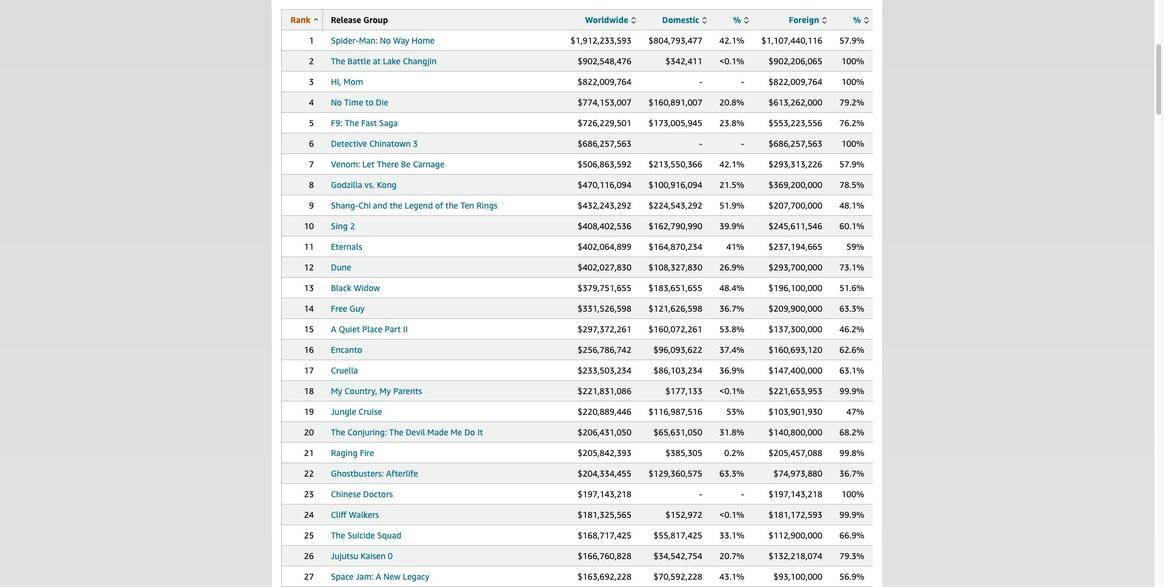 Task type: locate. For each thing, give the bounding box(es) containing it.
the up hi,
[[331, 56, 346, 66]]

the suicide squad
[[331, 530, 402, 540]]

3 <0.1% from the top
[[720, 509, 745, 520]]

1 vertical spatial 36.7%
[[840, 468, 865, 479]]

0 horizontal spatial $822,009,764
[[578, 76, 632, 87]]

% right foreign link
[[854, 15, 862, 25]]

1 $822,009,764 from the left
[[578, 76, 632, 87]]

0 vertical spatial no
[[380, 35, 391, 45]]

space jam: a new legacy link
[[331, 571, 430, 582]]

no time to die
[[331, 97, 389, 107]]

<0.1% for $152,972
[[720, 509, 745, 520]]

1 <0.1% from the top
[[720, 56, 745, 66]]

$197,143,218 up "$181,172,593"
[[769, 489, 823, 499]]

$342,411
[[666, 56, 703, 66]]

4 100% from the top
[[842, 489, 865, 499]]

part
[[385, 324, 401, 334]]

1 99.9% from the top
[[840, 386, 865, 396]]

1 horizontal spatial $686,257,563
[[769, 138, 823, 149]]

the for battle
[[331, 56, 346, 66]]

$256,786,742
[[578, 344, 632, 355]]

kaisen
[[361, 551, 386, 561]]

$613,262,000
[[769, 97, 823, 107]]

$297,372,261
[[578, 324, 632, 334]]

0 vertical spatial a
[[331, 324, 337, 334]]

the battle at lake changjin
[[331, 56, 437, 66]]

no left time
[[331, 97, 342, 107]]

0 vertical spatial 99.9%
[[840, 386, 865, 396]]

2 57.9% from the top
[[840, 159, 865, 169]]

changjin
[[403, 56, 437, 66]]

57.9%
[[840, 35, 865, 45], [840, 159, 865, 169]]

ghostbusters: afterlife link
[[331, 468, 418, 479]]

the left devil at the left of page
[[389, 427, 404, 437]]

$204,334,455
[[578, 468, 632, 479]]

$686,257,563 down $726,229,501 on the top of page
[[578, 138, 632, 149]]

- down '23.8%'
[[741, 138, 745, 149]]

black
[[331, 283, 352, 293]]

$402,027,830
[[578, 262, 632, 272]]

$686,257,563 up '$293,313,226'
[[769, 138, 823, 149]]

$221,831,086
[[578, 386, 632, 396]]

the down jungle
[[331, 427, 346, 437]]

fire
[[360, 448, 374, 458]]

2 $197,143,218 from the left
[[769, 489, 823, 499]]

$402,064,899
[[578, 241, 632, 252]]

$293,700,000
[[769, 262, 823, 272]]

42.1% up 21.5%
[[720, 159, 745, 169]]

chi
[[359, 200, 371, 210]]

release
[[331, 15, 361, 25]]

1 vertical spatial 2
[[350, 221, 355, 231]]

space jam: a new legacy
[[331, 571, 430, 582]]

% link right domestic link
[[734, 15, 749, 25]]

1 vertical spatial 42.1%
[[720, 159, 745, 169]]

2 right "sing"
[[350, 221, 355, 231]]

2 the from the left
[[446, 200, 459, 210]]

sing
[[331, 221, 348, 231]]

26.9%
[[720, 262, 745, 272]]

the right of
[[446, 200, 459, 210]]

0 horizontal spatial my
[[331, 386, 343, 396]]

$822,009,764 up $613,262,000
[[769, 76, 823, 87]]

0 vertical spatial 57.9%
[[840, 35, 865, 45]]

godzilla vs. kong
[[331, 180, 397, 190]]

the right and
[[390, 200, 403, 210]]

eternals
[[331, 241, 362, 252]]

57.9% for $1,107,440,116
[[840, 35, 865, 45]]

1 vertical spatial 57.9%
[[840, 159, 865, 169]]

detective chinatown 3
[[331, 138, 418, 149]]

jujutsu kaisen 0
[[331, 551, 393, 561]]

$160,072,261
[[649, 324, 703, 334]]

be
[[401, 159, 411, 169]]

the suicide squad link
[[331, 530, 402, 540]]

-
[[700, 76, 703, 87], [741, 76, 745, 87], [700, 138, 703, 149], [741, 138, 745, 149], [700, 489, 703, 499], [741, 489, 745, 499]]

57.9% right '$1,107,440,116'
[[840, 35, 865, 45]]

$197,143,218 down "$204,334,455"
[[578, 489, 632, 499]]

36.7% up 53.8%
[[720, 303, 745, 314]]

57.9% for $293,313,226
[[840, 159, 865, 169]]

1 horizontal spatial $822,009,764
[[769, 76, 823, 87]]

shang-chi and the legend of the ten rings link
[[331, 200, 498, 210]]

$213,550,366
[[649, 159, 703, 169]]

1 vertical spatial no
[[331, 97, 342, 107]]

free
[[331, 303, 348, 314]]

47%
[[847, 406, 865, 417]]

1 horizontal spatial % link
[[854, 15, 869, 25]]

1 horizontal spatial my
[[380, 386, 391, 396]]

$147,400,000
[[769, 365, 823, 375]]

1 vertical spatial 3
[[413, 138, 418, 149]]

- up $152,972
[[700, 489, 703, 499]]

0 horizontal spatial % link
[[734, 15, 749, 25]]

detective chinatown 3 link
[[331, 138, 418, 149]]

1 100% from the top
[[842, 56, 865, 66]]

2 vertical spatial <0.1%
[[720, 509, 745, 520]]

63.3% down 0.2%
[[720, 468, 745, 479]]

1 % from the left
[[734, 15, 742, 25]]

my up jungle
[[331, 386, 343, 396]]

42.1% for $804,793,477
[[720, 35, 745, 45]]

1 horizontal spatial the
[[446, 200, 459, 210]]

jujutsu kaisen 0 link
[[331, 551, 393, 561]]

0 vertical spatial 63.3%
[[840, 303, 865, 314]]

0 horizontal spatial %
[[734, 15, 742, 25]]

36.7% down 99.8% at right
[[840, 468, 865, 479]]

0 vertical spatial 42.1%
[[720, 35, 745, 45]]

$822,009,764 down $902,548,476
[[578, 76, 632, 87]]

$162,790,990
[[649, 221, 703, 231]]

f9: the fast saga
[[331, 118, 398, 128]]

a left quiet
[[331, 324, 337, 334]]

3 up 4
[[309, 76, 314, 87]]

1 horizontal spatial $197,143,218
[[769, 489, 823, 499]]

encanto
[[331, 344, 362, 355]]

0 horizontal spatial 3
[[309, 76, 314, 87]]

shang-chi and the legend of the ten rings
[[331, 200, 498, 210]]

0 horizontal spatial $197,143,218
[[578, 489, 632, 499]]

$233,503,234
[[578, 365, 632, 375]]

$205,457,088
[[769, 448, 823, 458]]

99.9% up 66.9%
[[840, 509, 865, 520]]

ghostbusters: afterlife
[[331, 468, 418, 479]]

2 100% from the top
[[842, 76, 865, 87]]

1 $686,257,563 from the left
[[578, 138, 632, 149]]

2 99.9% from the top
[[840, 509, 865, 520]]

ii
[[403, 324, 408, 334]]

<0.1% down 36.9%
[[720, 386, 745, 396]]

0 horizontal spatial 36.7%
[[720, 303, 745, 314]]

country,
[[345, 386, 377, 396]]

place
[[362, 324, 383, 334]]

the down cliff
[[331, 530, 346, 540]]

20
[[304, 427, 314, 437]]

1 the from the left
[[390, 200, 403, 210]]

26
[[304, 551, 314, 561]]

$245,611,546
[[769, 221, 823, 231]]

quiet
[[339, 324, 360, 334]]

99.9% for $181,172,593
[[840, 509, 865, 520]]

100% for $197,143,218
[[842, 489, 865, 499]]

my left the parents on the bottom of the page
[[380, 386, 391, 396]]

1 horizontal spatial 63.3%
[[840, 303, 865, 314]]

42.1% right $804,793,477
[[720, 35, 745, 45]]

1 horizontal spatial 2
[[350, 221, 355, 231]]

63.3% down 51.6%
[[840, 303, 865, 314]]

worldwide
[[585, 15, 629, 25]]

1 vertical spatial 63.3%
[[720, 468, 745, 479]]

13
[[304, 283, 314, 293]]

to
[[366, 97, 374, 107]]

the conjuring: the devil made me do it
[[331, 427, 483, 437]]

0 vertical spatial <0.1%
[[720, 56, 745, 66]]

$369,200,000
[[769, 180, 823, 190]]

51.6%
[[840, 283, 865, 293]]

$86,103,234
[[654, 365, 703, 375]]

the
[[331, 56, 346, 66], [345, 118, 359, 128], [331, 427, 346, 437], [389, 427, 404, 437], [331, 530, 346, 540]]

encanto link
[[331, 344, 362, 355]]

fast
[[361, 118, 377, 128]]

1 horizontal spatial a
[[376, 571, 382, 582]]

2 42.1% from the top
[[720, 159, 745, 169]]

99.9% down 63.1%
[[840, 386, 865, 396]]

$164,870,234
[[649, 241, 703, 252]]

% right domestic link
[[734, 15, 742, 25]]

1 42.1% from the top
[[720, 35, 745, 45]]

0 horizontal spatial $686,257,563
[[578, 138, 632, 149]]

%
[[734, 15, 742, 25], [854, 15, 862, 25]]

let
[[363, 159, 375, 169]]

legacy
[[403, 571, 430, 582]]

1 vertical spatial 99.9%
[[840, 509, 865, 520]]

<0.1% up 20.8%
[[720, 56, 745, 66]]

78.5%
[[840, 180, 865, 190]]

foreign link
[[789, 15, 827, 25]]

<0.1% up 33.1%
[[720, 509, 745, 520]]

0 vertical spatial 2
[[309, 56, 314, 66]]

1 horizontal spatial %
[[854, 15, 862, 25]]

- up $213,550,366
[[700, 138, 703, 149]]

a quiet place part ii link
[[331, 324, 408, 334]]

% link right foreign link
[[854, 15, 869, 25]]

hi,
[[331, 76, 342, 87]]

1 vertical spatial <0.1%
[[720, 386, 745, 396]]

jujutsu
[[331, 551, 359, 561]]

2 <0.1% from the top
[[720, 386, 745, 396]]

18
[[304, 386, 314, 396]]

1 57.9% from the top
[[840, 35, 865, 45]]

$129,360,575
[[649, 468, 703, 479]]

2 % from the left
[[854, 15, 862, 25]]

100% for $822,009,764
[[842, 76, 865, 87]]

39.9%
[[720, 221, 745, 231]]

2 down 1
[[309, 56, 314, 66]]

a left new
[[376, 571, 382, 582]]

0 horizontal spatial 2
[[309, 56, 314, 66]]

0 horizontal spatial a
[[331, 324, 337, 334]]

3 100% from the top
[[842, 138, 865, 149]]

a quiet place part ii
[[331, 324, 408, 334]]

2 % link from the left
[[854, 15, 869, 25]]

3 up carnage
[[413, 138, 418, 149]]

black widow
[[331, 283, 380, 293]]

1 $197,143,218 from the left
[[578, 489, 632, 499]]

0 horizontal spatial the
[[390, 200, 403, 210]]

no left way at top
[[380, 35, 391, 45]]

57.9% up 78.5%
[[840, 159, 865, 169]]

62.6%
[[840, 344, 865, 355]]

$804,793,477
[[649, 35, 703, 45]]

$221,653,953
[[769, 386, 823, 396]]

53%
[[727, 406, 745, 417]]

$196,100,000
[[769, 283, 823, 293]]

$55,817,425
[[654, 530, 703, 540]]



Task type: vqa. For each thing, say whether or not it's contained in the screenshot.


Task type: describe. For each thing, give the bounding box(es) containing it.
1 % link from the left
[[734, 15, 749, 25]]

- up 20.8%
[[741, 76, 745, 87]]

12
[[304, 262, 314, 272]]

100% for $902,206,065
[[842, 56, 865, 66]]

100% for $686,257,563
[[842, 138, 865, 149]]

$209,900,000
[[769, 303, 823, 314]]

21.5%
[[720, 180, 745, 190]]

0 vertical spatial 3
[[309, 76, 314, 87]]

sing 2
[[331, 221, 355, 231]]

it
[[478, 427, 483, 437]]

<0.1% for $177,133
[[720, 386, 745, 396]]

68.2%
[[840, 427, 865, 437]]

14
[[304, 303, 314, 314]]

at
[[373, 56, 381, 66]]

the battle at lake changjin link
[[331, 56, 437, 66]]

27
[[304, 571, 314, 582]]

48.4%
[[720, 283, 745, 293]]

rings
[[477, 200, 498, 210]]

33.1%
[[720, 530, 745, 540]]

0 vertical spatial 36.7%
[[720, 303, 745, 314]]

$140,800,000
[[769, 427, 823, 437]]

die
[[376, 97, 389, 107]]

carnage
[[413, 159, 445, 169]]

worldwide link
[[585, 15, 636, 25]]

afterlife
[[386, 468, 418, 479]]

$902,206,065
[[769, 56, 823, 66]]

<0.1% for $342,411
[[720, 56, 745, 66]]

20.8%
[[720, 97, 745, 107]]

made
[[427, 427, 449, 437]]

release group
[[331, 15, 388, 25]]

17
[[304, 365, 314, 375]]

56.9%
[[840, 571, 865, 582]]

23.8%
[[720, 118, 745, 128]]

$108,327,830
[[649, 262, 703, 272]]

squad
[[377, 530, 402, 540]]

1 horizontal spatial no
[[380, 35, 391, 45]]

19
[[304, 406, 314, 417]]

black widow link
[[331, 283, 380, 293]]

$181,325,565
[[578, 509, 632, 520]]

66.9%
[[840, 530, 865, 540]]

vs.
[[365, 180, 375, 190]]

53.8%
[[720, 324, 745, 334]]

$173,005,945
[[649, 118, 703, 128]]

60.1%
[[840, 221, 865, 231]]

no time to die link
[[331, 97, 389, 107]]

mom
[[344, 76, 363, 87]]

$237,194,665
[[769, 241, 823, 252]]

spider-man: no way home
[[331, 35, 435, 45]]

42.1% for $213,550,366
[[720, 159, 745, 169]]

spider-
[[331, 35, 359, 45]]

ghostbusters:
[[331, 468, 384, 479]]

- down $342,411
[[700, 76, 703, 87]]

2 $822,009,764 from the left
[[769, 76, 823, 87]]

1 horizontal spatial 3
[[413, 138, 418, 149]]

do
[[465, 427, 475, 437]]

conjuring:
[[348, 427, 387, 437]]

37.4%
[[720, 344, 745, 355]]

jungle cruise
[[331, 406, 382, 417]]

of
[[435, 200, 444, 210]]

the for suicide
[[331, 530, 346, 540]]

$224,543,292
[[649, 200, 703, 210]]

raging
[[331, 448, 358, 458]]

$293,313,226
[[769, 159, 823, 169]]

the for conjuring:
[[331, 427, 346, 437]]

0 horizontal spatial no
[[331, 97, 342, 107]]

$408,402,536
[[578, 221, 632, 231]]

$470,116,094
[[578, 180, 632, 190]]

2 $686,257,563 from the left
[[769, 138, 823, 149]]

chinese doctors
[[331, 489, 393, 499]]

jungle
[[331, 406, 357, 417]]

1 vertical spatial a
[[376, 571, 382, 582]]

21
[[304, 448, 314, 458]]

the right "f9:"
[[345, 118, 359, 128]]

kong
[[377, 180, 397, 190]]

$902,548,476
[[578, 56, 632, 66]]

raging fire
[[331, 448, 374, 458]]

venom:
[[331, 159, 360, 169]]

domestic
[[663, 15, 700, 25]]

99.9% for $221,653,953
[[840, 386, 865, 396]]

10
[[304, 221, 314, 231]]

chinese doctors link
[[331, 489, 393, 499]]

legend
[[405, 200, 433, 210]]

$74,973,880
[[774, 468, 823, 479]]

11
[[304, 241, 314, 252]]

raging fire link
[[331, 448, 374, 458]]

9
[[309, 200, 314, 210]]

$96,093,622
[[654, 344, 703, 355]]

me
[[451, 427, 462, 437]]

- down 0.2%
[[741, 489, 745, 499]]

space
[[331, 571, 354, 582]]

cliff walkers
[[331, 509, 379, 520]]

0 horizontal spatial 63.3%
[[720, 468, 745, 479]]

43.1%
[[720, 571, 745, 582]]

1 horizontal spatial 36.7%
[[840, 468, 865, 479]]

eternals link
[[331, 241, 362, 252]]

chinatown
[[370, 138, 411, 149]]

31.8%
[[720, 427, 745, 437]]

25
[[304, 530, 314, 540]]

2 my from the left
[[380, 386, 391, 396]]

$506,863,592
[[578, 159, 632, 169]]

1 my from the left
[[331, 386, 343, 396]]

16
[[304, 344, 314, 355]]

$432,243,292
[[578, 200, 632, 210]]

$207,700,000
[[769, 200, 823, 210]]

cliff walkers link
[[331, 509, 379, 520]]

widow
[[354, 283, 380, 293]]



